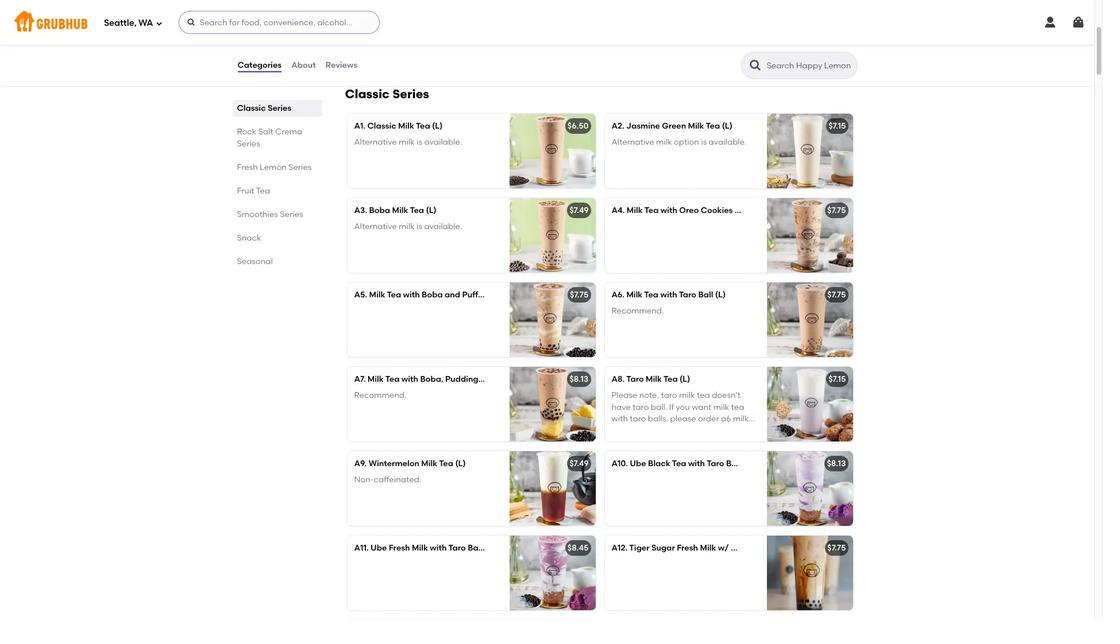 Task type: locate. For each thing, give the bounding box(es) containing it.
0 vertical spatial order
[[297, 6, 318, 16]]

1 vertical spatial recommend.
[[354, 391, 407, 401]]

$7.49 left a4.
[[570, 206, 589, 216]]

available. right option
[[709, 138, 747, 147]]

1 vertical spatial alternative milk is available.
[[354, 222, 462, 232]]

0 vertical spatial ball
[[699, 290, 714, 300]]

2 horizontal spatial fresh
[[677, 544, 699, 554]]

0 vertical spatial cream
[[771, 206, 798, 216]]

0 horizontal spatial ube
[[371, 544, 387, 554]]

1 vertical spatial $7.15
[[829, 375, 847, 385]]

note,
[[640, 391, 660, 401]]

Search Happy Lemon search field
[[766, 60, 854, 71]]

milk right a6
[[733, 415, 749, 424]]

1 vertical spatial tea
[[732, 403, 745, 413]]

classic right a1.
[[368, 121, 397, 131]]

0 horizontal spatial boba
[[369, 206, 390, 216]]

tea
[[416, 121, 430, 131], [706, 121, 721, 131], [256, 186, 270, 196], [410, 206, 424, 216], [645, 206, 659, 216], [387, 290, 401, 300], [645, 290, 659, 300], [386, 375, 400, 385], [664, 375, 678, 385], [439, 459, 454, 469], [673, 459, 687, 469]]

0 vertical spatial recommend.
[[612, 307, 664, 316]]

$7.75
[[828, 206, 847, 216], [570, 290, 589, 300], [828, 290, 847, 300], [828, 544, 847, 554]]

please
[[612, 391, 638, 401]]

0 horizontal spatial and
[[445, 290, 461, 300]]

series
[[393, 87, 429, 101], [268, 103, 292, 113], [237, 139, 260, 149], [289, 163, 312, 172], [280, 210, 303, 220]]

0 vertical spatial alternative milk is available.
[[354, 138, 462, 147]]

snack tab
[[237, 232, 318, 244]]

smoothies
[[237, 210, 278, 220]]

alternative milk is available. for boba
[[354, 222, 462, 232]]

ube right a10.
[[630, 459, 647, 469]]

0 vertical spatial ube
[[630, 459, 647, 469]]

0 vertical spatial $7.49
[[570, 206, 589, 216]]

want
[[692, 403, 712, 413]]

$7.75 for a12. tiger sugar fresh milk w/ boba (l)
[[828, 544, 847, 554]]

balls,
[[648, 415, 669, 424]]

$7.75 for a5. milk tea with boba and puff cream (l)
[[570, 290, 589, 300]]

a10. ube black tea with taro ball (l)
[[612, 459, 754, 469]]

0 horizontal spatial fresh
[[237, 163, 258, 172]]

tea down 'doesn't'
[[732, 403, 745, 413]]

1 vertical spatial cream
[[480, 290, 508, 300]]

option
[[674, 138, 700, 147]]

0 vertical spatial $8.13
[[570, 375, 589, 385]]

milk
[[398, 121, 415, 131], [689, 121, 705, 131], [392, 206, 408, 216], [627, 206, 643, 216], [369, 290, 385, 300], [627, 290, 643, 300], [368, 375, 384, 385], [646, 375, 662, 385], [422, 459, 438, 469], [412, 544, 428, 554], [701, 544, 717, 554]]

$7.49 left a10.
[[570, 459, 589, 469]]

a3. boba milk tea (l)
[[354, 206, 437, 216]]

series inside 'fresh lemon series' tab
[[289, 163, 312, 172]]

$7.15
[[829, 121, 847, 131], [829, 375, 847, 385]]

rock
[[237, 127, 256, 137]]

series right lemon
[[289, 163, 312, 172]]

milk down the a2. jasmine green milk tea (l)
[[657, 138, 673, 147]]

0 horizontal spatial ball
[[468, 544, 483, 554]]

fruit
[[237, 186, 254, 196]]

1 vertical spatial classic
[[237, 103, 266, 113]]

taro up if
[[661, 391, 678, 401]]

oreo
[[680, 206, 699, 216]]

1 horizontal spatial ube
[[630, 459, 647, 469]]

reviews
[[326, 60, 358, 70]]

1 vertical spatial $8.13
[[828, 459, 847, 469]]

$8.13
[[570, 375, 589, 385], [828, 459, 847, 469]]

1 horizontal spatial classic series
[[345, 87, 429, 101]]

boba,
[[421, 375, 444, 385]]

alternative milk is available. down a3. boba milk tea (l)
[[354, 222, 462, 232]]

2 horizontal spatial and
[[735, 206, 751, 216]]

taro
[[679, 290, 697, 300], [627, 375, 644, 385], [707, 459, 725, 469], [449, 544, 466, 554]]

black
[[649, 459, 671, 469]]

a3.
[[354, 206, 367, 216]]

cream
[[771, 206, 798, 216], [480, 290, 508, 300]]

a7.
[[354, 375, 366, 385]]

fresh lemon series tab
[[237, 162, 318, 174]]

classic series up a1. classic milk tea (l)
[[345, 87, 429, 101]]

fresh
[[237, 163, 258, 172], [389, 544, 410, 554], [677, 544, 699, 554]]

2 horizontal spatial svg image
[[1072, 16, 1086, 29]]

start
[[251, 6, 270, 16]]

series down fruit tea tab at the top of page
[[280, 210, 303, 220]]

classic series up the 'salt'
[[237, 103, 292, 113]]

available.
[[425, 138, 462, 147], [709, 138, 747, 147], [425, 222, 462, 232]]

taro down note,
[[633, 403, 649, 413]]

order down want
[[699, 415, 720, 424]]

2 alternative milk is available. from the top
[[354, 222, 462, 232]]

available. down a3. boba milk tea (l)
[[425, 222, 462, 232]]

fresh lemon series
[[237, 163, 312, 172]]

is down a3. boba milk tea (l)
[[417, 222, 423, 232]]

recommend. down a6.
[[612, 307, 664, 316]]

seasonal tab
[[237, 256, 318, 268]]

classic series
[[345, 87, 429, 101], [237, 103, 292, 113]]

1 vertical spatial classic series
[[237, 103, 292, 113]]

recommend.
[[612, 307, 664, 316], [354, 391, 407, 401]]

a1. classic milk tea (l)
[[354, 121, 443, 131]]

0 vertical spatial and
[[735, 206, 751, 216]]

classic series inside tab
[[237, 103, 292, 113]]

tea up want
[[697, 391, 711, 401]]

1 horizontal spatial recommend.
[[612, 307, 664, 316]]

0 horizontal spatial $8.13
[[570, 375, 589, 385]]

1 vertical spatial order
[[699, 415, 720, 424]]

order inside please note, taro milk tea doesn't have taro ball. if you want milk tea with taro balls, please order a6 milk tea with taro balls.
[[699, 415, 720, 424]]

taro
[[661, 391, 678, 401], [633, 403, 649, 413], [630, 415, 647, 424], [645, 426, 662, 436]]

ube
[[630, 459, 647, 469], [371, 544, 387, 554]]

svg image
[[1044, 16, 1058, 29], [1072, 16, 1086, 29], [156, 20, 162, 27]]

fresh up fruit
[[237, 163, 258, 172]]

alternative down a1.
[[354, 138, 397, 147]]

1 vertical spatial $7.49
[[570, 459, 589, 469]]

green
[[662, 121, 687, 131]]

0 vertical spatial boba
[[369, 206, 390, 216]]

2 vertical spatial ball
[[468, 544, 483, 554]]

classic up a1.
[[345, 87, 390, 101]]

1 alternative milk is available. from the top
[[354, 138, 462, 147]]

1 horizontal spatial and
[[481, 375, 496, 385]]

is
[[417, 138, 423, 147], [702, 138, 707, 147], [417, 222, 423, 232]]

a1. classic milk tea (l) image
[[510, 114, 596, 189]]

people icon image
[[237, 6, 249, 17]]

a1.
[[354, 121, 366, 131]]

1 horizontal spatial svg image
[[1044, 16, 1058, 29]]

1 horizontal spatial $8.13
[[828, 459, 847, 469]]

alternative
[[354, 138, 397, 147], [612, 138, 655, 147], [354, 222, 397, 232]]

0 horizontal spatial order
[[297, 6, 318, 16]]

a8.
[[612, 375, 625, 385]]

classic
[[345, 87, 390, 101], [237, 103, 266, 113], [368, 121, 397, 131]]

with
[[661, 206, 678, 216], [403, 290, 420, 300], [661, 290, 678, 300], [402, 375, 419, 385], [612, 415, 628, 424], [627, 426, 643, 436], [689, 459, 706, 469], [430, 544, 447, 554]]

wintermelon
[[369, 459, 420, 469]]

a11. ube fresh milk with taro ball (l)
[[354, 544, 496, 554]]

series down 'rock' at the left of page
[[237, 139, 260, 149]]

alternative down jasmine
[[612, 138, 655, 147]]

(l)
[[432, 121, 443, 131], [723, 121, 733, 131], [426, 206, 437, 216], [800, 206, 810, 216], [509, 290, 520, 300], [716, 290, 726, 300], [548, 375, 559, 385], [680, 375, 691, 385], [456, 459, 466, 469], [744, 459, 754, 469], [485, 544, 496, 554], [754, 544, 765, 554]]

a5. milk tea with boba and puff cream (l) image
[[510, 283, 596, 358]]

0 horizontal spatial recommend.
[[354, 391, 407, 401]]

2 $7.15 from the top
[[829, 375, 847, 385]]

$7.15 for alternative milk option is available.
[[829, 121, 847, 131]]

1 horizontal spatial fresh
[[389, 544, 410, 554]]

and for pudding
[[481, 375, 496, 385]]

is down a1. classic milk tea (l)
[[417, 138, 423, 147]]

fresh right sugar
[[677, 544, 699, 554]]

alternative down the "a3."
[[354, 222, 397, 232]]

2 vertical spatial and
[[481, 375, 496, 385]]

available. for $7.49
[[425, 222, 462, 232]]

1 horizontal spatial boba
[[422, 290, 443, 300]]

$8.45
[[568, 544, 589, 554]]

1 vertical spatial boba
[[422, 290, 443, 300]]

a10. ube black tea with taro ball (l) image
[[767, 452, 854, 527]]

and
[[735, 206, 751, 216], [445, 290, 461, 300], [481, 375, 496, 385]]

1 horizontal spatial order
[[699, 415, 720, 424]]

fruit tea tab
[[237, 185, 318, 197]]

recommend. for a6.
[[612, 307, 664, 316]]

a7. milk tea with boba, pudding and lychee jelly (l) image
[[510, 367, 596, 442]]

a7. milk tea with boba, pudding and lychee jelly (l)
[[354, 375, 559, 385]]

0 horizontal spatial classic series
[[237, 103, 292, 113]]

1 horizontal spatial puff
[[753, 206, 769, 216]]

lemon
[[260, 163, 287, 172]]

recommend. down a7.
[[354, 391, 407, 401]]

milk
[[399, 138, 415, 147], [657, 138, 673, 147], [399, 222, 415, 232], [680, 391, 695, 401], [714, 403, 730, 413], [733, 415, 749, 424]]

1 $7.49 from the top
[[570, 206, 589, 216]]

$6.50
[[568, 121, 589, 131]]

1 vertical spatial ball
[[727, 459, 742, 469]]

1 $7.15 from the top
[[829, 121, 847, 131]]

smoothies series tab
[[237, 209, 318, 221]]

svg image
[[187, 18, 196, 27]]

please note, taro milk tea doesn't have taro ball. if you want milk tea with taro balls, please order a6 milk tea with taro balls.
[[612, 391, 749, 436]]

2 horizontal spatial tea
[[732, 403, 745, 413]]

$7.15 for please note, taro milk tea doesn't have taro ball. if you want milk tea with taro balls, please order a6 milk tea with taro balls.
[[829, 375, 847, 385]]

boba
[[369, 206, 390, 216], [422, 290, 443, 300], [731, 544, 753, 554]]

is for $6.50
[[417, 138, 423, 147]]

0 horizontal spatial cream
[[480, 290, 508, 300]]

available. down a1. classic milk tea (l)
[[425, 138, 462, 147]]

series up "crema" on the top of the page
[[268, 103, 292, 113]]

series inside smoothies series tab
[[280, 210, 303, 220]]

1 vertical spatial ube
[[371, 544, 387, 554]]

alternative milk is available. down a1. classic milk tea (l)
[[354, 138, 462, 147]]

main navigation navigation
[[0, 0, 1095, 45]]

categories
[[238, 60, 282, 70]]

alternative milk is available. for classic
[[354, 138, 462, 147]]

$7.49
[[570, 206, 589, 216], [570, 459, 589, 469]]

2 horizontal spatial ball
[[727, 459, 742, 469]]

non-
[[354, 476, 374, 485]]

0 horizontal spatial puff
[[463, 290, 478, 300]]

tea
[[697, 391, 711, 401], [732, 403, 745, 413], [612, 426, 625, 436]]

alternative milk is available.
[[354, 138, 462, 147], [354, 222, 462, 232]]

0 vertical spatial tea
[[697, 391, 711, 401]]

a8. taro milk tea (l)
[[612, 375, 691, 385]]

tea down the have
[[612, 426, 625, 436]]

classic up 'rock' at the left of page
[[237, 103, 266, 113]]

2 vertical spatial boba
[[731, 544, 753, 554]]

order
[[297, 6, 318, 16], [699, 415, 720, 424]]

series inside classic series tab
[[268, 103, 292, 113]]

order right group
[[297, 6, 318, 16]]

order inside button
[[297, 6, 318, 16]]

2 vertical spatial tea
[[612, 426, 625, 436]]

recommend. for a7.
[[354, 391, 407, 401]]

search icon image
[[749, 59, 763, 72]]

is for $7.49
[[417, 222, 423, 232]]

ball
[[699, 290, 714, 300], [727, 459, 742, 469], [468, 544, 483, 554]]

2 $7.49 from the top
[[570, 459, 589, 469]]

ube right a11.
[[371, 544, 387, 554]]

a6. milk tea with taro ball (l)
[[612, 290, 726, 300]]

fresh inside tab
[[237, 163, 258, 172]]

seattle, wa
[[104, 18, 153, 28]]

0 vertical spatial $7.15
[[829, 121, 847, 131]]

0 vertical spatial classic series
[[345, 87, 429, 101]]

w/
[[719, 544, 730, 554]]

fresh right a11.
[[389, 544, 410, 554]]



Task type: describe. For each thing, give the bounding box(es) containing it.
a9. wintermelon milk tea (l)
[[354, 459, 466, 469]]

$8.13 for a10. ube black tea with taro ball (l) image
[[828, 459, 847, 469]]

a2.
[[612, 121, 625, 131]]

group
[[272, 6, 295, 16]]

non-caffeinated.
[[354, 476, 422, 485]]

a9.
[[354, 459, 367, 469]]

sugar
[[652, 544, 675, 554]]

a8. taro milk tea (l) image
[[767, 367, 854, 442]]

salt
[[258, 127, 273, 137]]

a12.
[[612, 544, 628, 554]]

a4. milk tea with oreo cookies and puff cream (l) image
[[767, 198, 854, 273]]

a4. milk tea with oreo cookies and puff cream (l)
[[612, 206, 810, 216]]

rock salt crema series
[[237, 127, 303, 149]]

1 horizontal spatial ball
[[699, 290, 714, 300]]

start group order button
[[237, 1, 318, 22]]

a3. boba milk tea (l) image
[[510, 198, 596, 273]]

a2. jasmine green milk tea (l)
[[612, 121, 733, 131]]

you
[[676, 403, 690, 413]]

a12. tiger sugar fresh milk w/ boba (l) image
[[767, 536, 854, 611]]

a6.
[[612, 290, 625, 300]]

available. for $6.50
[[425, 138, 462, 147]]

doesn't
[[712, 391, 741, 401]]

$7.75 for a4. milk tea with oreo cookies and puff cream (l)
[[828, 206, 847, 216]]

and for cookies
[[735, 206, 751, 216]]

categories button
[[237, 45, 282, 86]]

$7.49 for a4.
[[570, 206, 589, 216]]

if
[[670, 403, 675, 413]]

ball for $8.45
[[468, 544, 483, 554]]

rock salt crema series tab
[[237, 126, 318, 150]]

a5. milk tea with boba and puff cream (l)
[[354, 290, 520, 300]]

1 horizontal spatial tea
[[697, 391, 711, 401]]

taro down balls,
[[645, 426, 662, 436]]

a5.
[[354, 290, 368, 300]]

milk down a3. boba milk tea (l)
[[399, 222, 415, 232]]

please
[[671, 415, 697, 424]]

about
[[292, 60, 316, 70]]

start group order
[[251, 6, 318, 16]]

a6. milk tea with taro ball (l) image
[[767, 283, 854, 358]]

have
[[612, 403, 631, 413]]

wa
[[139, 18, 153, 28]]

2 horizontal spatial boba
[[731, 544, 753, 554]]

pudding
[[446, 375, 479, 385]]

jelly
[[528, 375, 546, 385]]

1 vertical spatial and
[[445, 290, 461, 300]]

ball.
[[651, 403, 668, 413]]

a9. wintermelon milk tea (l) image
[[510, 452, 596, 527]]

classic inside classic series tab
[[237, 103, 266, 113]]

is right option
[[702, 138, 707, 147]]

2 vertical spatial classic
[[368, 121, 397, 131]]

milk down a1. classic milk tea (l)
[[399, 138, 415, 147]]

alternative for boba
[[354, 222, 397, 232]]

0 vertical spatial puff
[[753, 206, 769, 216]]

cookies
[[701, 206, 733, 216]]

alternative milk option is available.
[[612, 138, 747, 147]]

tiger
[[630, 544, 650, 554]]

a11.
[[354, 544, 369, 554]]

lychee
[[498, 375, 526, 385]]

1 horizontal spatial cream
[[771, 206, 798, 216]]

ube for a10.
[[630, 459, 647, 469]]

crema
[[275, 127, 303, 137]]

ube for a11.
[[371, 544, 387, 554]]

jasmine
[[627, 121, 661, 131]]

alternative for classic
[[354, 138, 397, 147]]

a4.
[[612, 206, 625, 216]]

seasonal
[[237, 257, 273, 267]]

ball for $8.13
[[727, 459, 742, 469]]

milk up a6
[[714, 403, 730, 413]]

taro left balls,
[[630, 415, 647, 424]]

snack
[[237, 233, 261, 243]]

a12. tiger sugar fresh milk w/ boba (l)
[[612, 544, 765, 554]]

1 vertical spatial puff
[[463, 290, 478, 300]]

series up a1. classic milk tea (l)
[[393, 87, 429, 101]]

milk up you
[[680, 391, 695, 401]]

alternative for jasmine
[[612, 138, 655, 147]]

tea inside fruit tea tab
[[256, 186, 270, 196]]

classic series tab
[[237, 102, 318, 114]]

smoothies series
[[237, 210, 303, 220]]

seattle,
[[104, 18, 137, 28]]

Search for food, convenience, alcohol... search field
[[179, 11, 380, 34]]

0 horizontal spatial tea
[[612, 426, 625, 436]]

a6
[[722, 415, 732, 424]]

0 vertical spatial classic
[[345, 87, 390, 101]]

reviews button
[[325, 45, 358, 86]]

a11. ube fresh milk with taro ball (l) image
[[510, 536, 596, 611]]

caffeinated.
[[374, 476, 422, 485]]

about button
[[291, 45, 317, 86]]

$8.13 for a7. milk tea with boba, pudding and lychee jelly (l) image
[[570, 375, 589, 385]]

a10.
[[612, 459, 628, 469]]

series inside rock salt crema series
[[237, 139, 260, 149]]

$7.49 for a10.
[[570, 459, 589, 469]]

balls.
[[664, 426, 684, 436]]

fruit tea
[[237, 186, 270, 196]]

0 horizontal spatial svg image
[[156, 20, 162, 27]]

a2. jasmine green milk tea (l) image
[[767, 114, 854, 189]]



Task type: vqa. For each thing, say whether or not it's contained in the screenshot.
A12. Tiger Sugar Fresh Milk w/ Boba (L) image
yes



